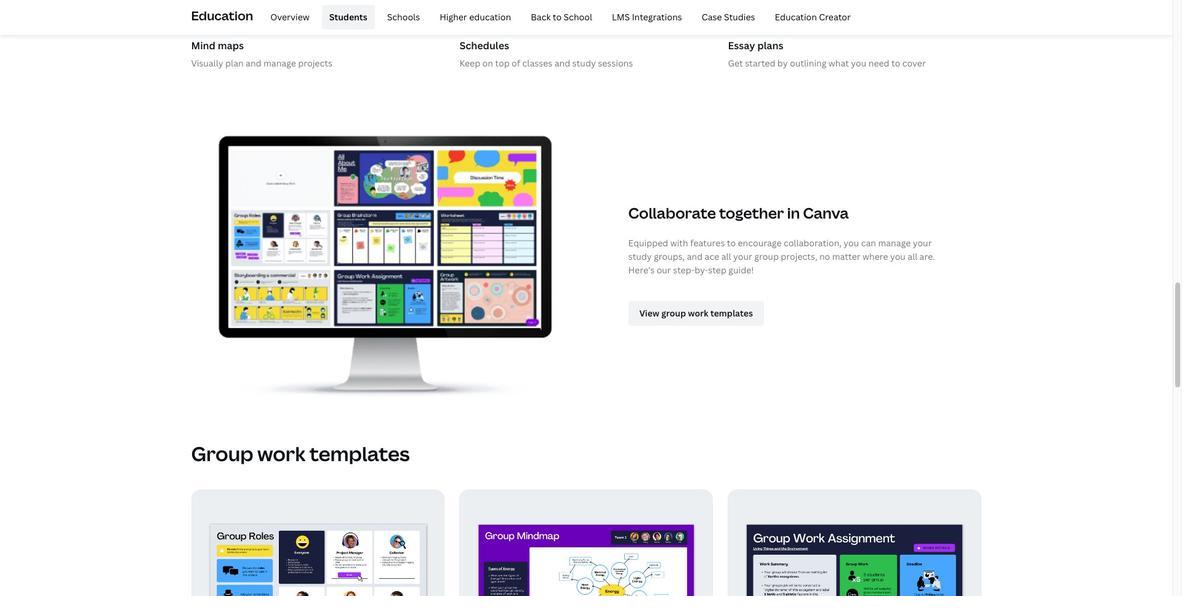 Task type: locate. For each thing, give the bounding box(es) containing it.
case studies
[[702, 11, 755, 23]]

manage
[[264, 57, 296, 69], [878, 237, 911, 249]]

1 vertical spatial to
[[892, 57, 900, 69]]

manage inside equipped with features to encourage collaboration, you can manage your study groups, and ace all your group projects, no matter where you all are. here's our step-by-step guide!
[[878, 237, 911, 249]]

no
[[820, 251, 830, 262]]

0 horizontal spatial study
[[572, 57, 596, 69]]

schools link
[[380, 5, 427, 30]]

education
[[469, 11, 511, 23]]

studies
[[724, 11, 755, 23]]

0 vertical spatial you
[[851, 57, 867, 69]]

back to school link
[[524, 5, 600, 30]]

features
[[690, 237, 725, 249]]

education creator link
[[768, 5, 858, 30]]

keep on top of classes and study sessions
[[460, 57, 633, 69]]

group work templates
[[191, 440, 410, 467]]

overview link
[[263, 5, 317, 30]]

back
[[531, 11, 551, 23]]

templates
[[310, 440, 410, 467]]

projects,
[[781, 251, 817, 262]]

1 vertical spatial study
[[628, 251, 652, 262]]

and right plan
[[246, 57, 261, 69]]

visually
[[191, 57, 223, 69]]

and up by-
[[687, 251, 703, 262]]

1 horizontal spatial to
[[727, 237, 736, 249]]

education up mind maps
[[191, 7, 253, 24]]

integrations
[[632, 11, 682, 23]]

you
[[851, 57, 867, 69], [844, 237, 859, 249], [890, 251, 906, 262]]

education for education creator
[[775, 11, 817, 23]]

of
[[512, 57, 520, 69]]

group roles template image
[[192, 490, 444, 596]]

collaborate together in canva
[[628, 203, 849, 223]]

overview
[[270, 11, 310, 23]]

group
[[191, 440, 253, 467]]

schools
[[387, 11, 420, 23]]

top
[[495, 57, 510, 69]]

and right the classes
[[555, 57, 570, 69]]

to inside equipped with features to encourage collaboration, you can manage your study groups, and ace all your group projects, no matter where you all are. here's our step-by-step guide!
[[727, 237, 736, 249]]

step-
[[673, 264, 695, 276]]

maps
[[218, 39, 244, 53]]

and
[[246, 57, 261, 69], [555, 57, 570, 69], [687, 251, 703, 262]]

students link
[[322, 5, 375, 30]]

0 horizontal spatial and
[[246, 57, 261, 69]]

need
[[869, 57, 890, 69]]

to
[[553, 11, 562, 23], [892, 57, 900, 69], [727, 237, 736, 249]]

with
[[670, 237, 688, 249]]

1 horizontal spatial education
[[775, 11, 817, 23]]

study
[[572, 57, 596, 69], [628, 251, 652, 262]]

equipped with features to encourage collaboration, you can manage your study groups, and ace all your group projects, no matter where you all are. here's our step-by-step guide!
[[628, 237, 935, 276]]

1 horizontal spatial study
[[628, 251, 652, 262]]

manage up where
[[878, 237, 911, 249]]

0 horizontal spatial manage
[[264, 57, 296, 69]]

to right features
[[727, 237, 736, 249]]

all
[[722, 251, 731, 262], [908, 251, 918, 262]]

0 horizontal spatial education
[[191, 7, 253, 24]]

and inside equipped with features to encourage collaboration, you can manage your study groups, and ace all your group projects, no matter where you all are. here's our step-by-step guide!
[[687, 251, 703, 262]]

essay
[[728, 39, 755, 53]]

manage left projects
[[264, 57, 296, 69]]

1 horizontal spatial manage
[[878, 237, 911, 249]]

0 vertical spatial to
[[553, 11, 562, 23]]

your up guide!
[[733, 251, 752, 262]]

education
[[191, 7, 253, 24], [775, 11, 817, 23]]

get started by outlining what you need to cover
[[728, 57, 926, 69]]

0 horizontal spatial to
[[553, 11, 562, 23]]

higher
[[440, 11, 467, 23]]

1 vertical spatial manage
[[878, 237, 911, 249]]

to right the back at the left of the page
[[553, 11, 562, 23]]

creator
[[819, 11, 851, 23]]

projects
[[298, 57, 333, 69]]

2 vertical spatial to
[[727, 237, 736, 249]]

2 horizontal spatial and
[[687, 251, 703, 262]]

keep
[[460, 57, 480, 69]]

higher education
[[440, 11, 511, 23]]

menu bar
[[258, 5, 858, 30]]

collaborate
[[628, 203, 716, 223]]

you right what
[[851, 57, 867, 69]]

your up are.
[[913, 237, 932, 249]]

study left sessions
[[572, 57, 596, 69]]

canva
[[803, 203, 849, 223]]

lms integrations
[[612, 11, 682, 23]]

study up here's
[[628, 251, 652, 262]]

in
[[787, 203, 800, 223]]

2 all from the left
[[908, 251, 918, 262]]

all right "ace"
[[722, 251, 731, 262]]

education up the plans
[[775, 11, 817, 23]]

0 horizontal spatial all
[[722, 251, 731, 262]]

your
[[913, 237, 932, 249], [733, 251, 752, 262]]

0 horizontal spatial your
[[733, 251, 752, 262]]

1 horizontal spatial your
[[913, 237, 932, 249]]

where
[[863, 251, 888, 262]]

plan
[[225, 57, 244, 69]]

all left are.
[[908, 251, 918, 262]]

you up matter
[[844, 237, 859, 249]]

1 horizontal spatial all
[[908, 251, 918, 262]]

0 vertical spatial manage
[[264, 57, 296, 69]]

get
[[728, 57, 743, 69]]

mind maps
[[191, 39, 244, 53]]

to right need at the right top of page
[[892, 57, 900, 69]]

2 horizontal spatial to
[[892, 57, 900, 69]]

1 vertical spatial your
[[733, 251, 752, 262]]

you right where
[[890, 251, 906, 262]]



Task type: describe. For each thing, give the bounding box(es) containing it.
ace
[[705, 251, 719, 262]]

1 vertical spatial you
[[844, 237, 859, 249]]

on
[[483, 57, 493, 69]]

group work templates on desktop image
[[191, 119, 579, 410]]

sessions
[[598, 57, 633, 69]]

0 vertical spatial your
[[913, 237, 932, 249]]

1 all from the left
[[722, 251, 731, 262]]

case
[[702, 11, 722, 23]]

back to school
[[531, 11, 592, 23]]

collaboration,
[[784, 237, 842, 249]]

schedules
[[460, 39, 509, 53]]

together
[[719, 203, 784, 223]]

started
[[745, 57, 776, 69]]

group work assignment template image
[[729, 490, 981, 596]]

higher education link
[[432, 5, 519, 30]]

plans
[[758, 39, 784, 53]]

by-
[[695, 264, 708, 276]]

education for education
[[191, 7, 253, 24]]

group mindmap template image
[[460, 490, 713, 596]]

our
[[657, 264, 671, 276]]

step
[[708, 264, 727, 276]]

group
[[755, 251, 779, 262]]

can
[[861, 237, 876, 249]]

students
[[329, 11, 367, 23]]

case studies link
[[695, 5, 763, 30]]

study inside equipped with features to encourage collaboration, you can manage your study groups, and ace all your group projects, no matter where you all are. here's our step-by-step guide!
[[628, 251, 652, 262]]

education creator
[[775, 11, 851, 23]]

equipped
[[628, 237, 668, 249]]

matter
[[832, 251, 861, 262]]

here's
[[628, 264, 655, 276]]

by
[[778, 57, 788, 69]]

what
[[829, 57, 849, 69]]

menu bar containing overview
[[258, 5, 858, 30]]

school
[[564, 11, 592, 23]]

classes
[[523, 57, 553, 69]]

groups,
[[654, 251, 685, 262]]

are.
[[920, 251, 935, 262]]

cover
[[903, 57, 926, 69]]

1 horizontal spatial and
[[555, 57, 570, 69]]

essay plans
[[728, 39, 784, 53]]

0 vertical spatial study
[[572, 57, 596, 69]]

guide!
[[729, 264, 754, 276]]

2 vertical spatial you
[[890, 251, 906, 262]]

encourage
[[738, 237, 782, 249]]

lms integrations link
[[605, 5, 690, 30]]

lms
[[612, 11, 630, 23]]

visually plan and manage projects
[[191, 57, 333, 69]]

mind
[[191, 39, 216, 53]]

outlining
[[790, 57, 827, 69]]

work
[[257, 440, 306, 467]]



Task type: vqa. For each thing, say whether or not it's contained in the screenshot.
projects,
yes



